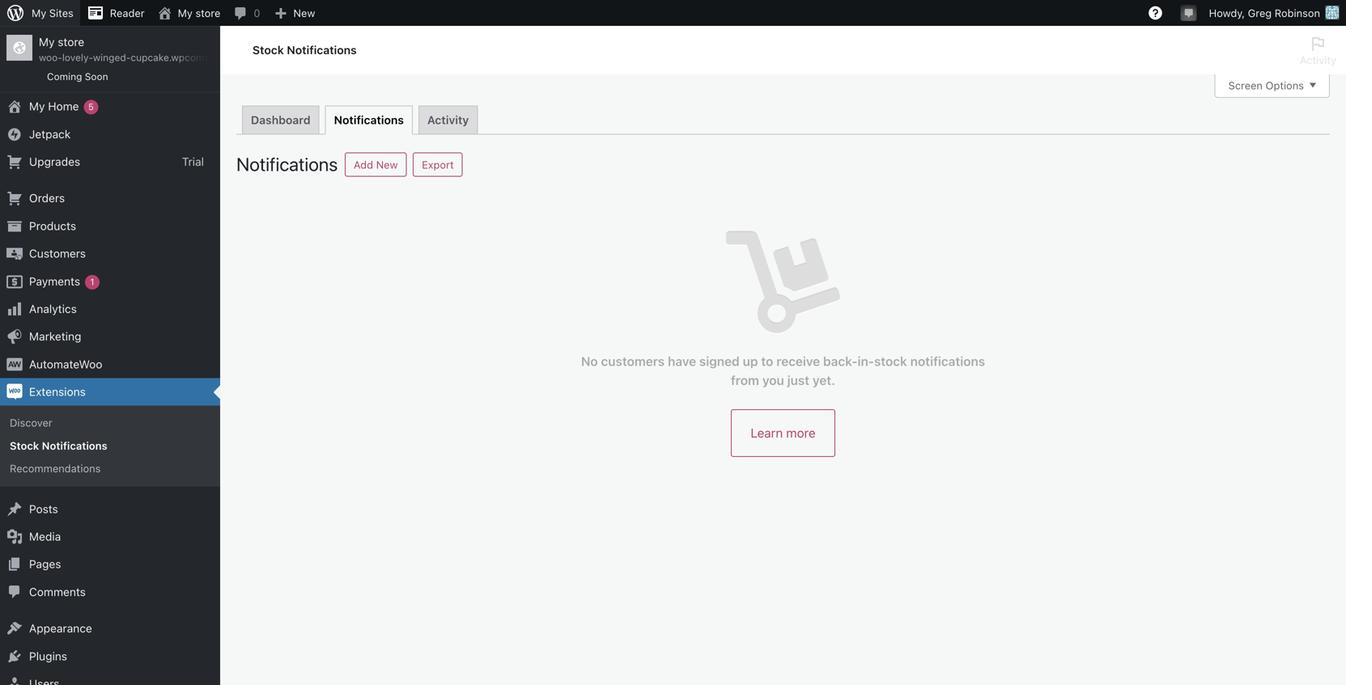 Task type: vqa. For each thing, say whether or not it's contained in the screenshot.
Store within the My Store Woo-Lovely-Winged-Cupcake.Wpcomstaging.Com Coming Soon
yes



Task type: describe. For each thing, give the bounding box(es) containing it.
notifications
[[910, 354, 985, 369]]

more
[[786, 426, 816, 441]]

upgrades
[[29, 155, 80, 168]]

jetpack
[[29, 127, 71, 141]]

comments link
[[0, 579, 220, 606]]

appearance
[[29, 622, 92, 636]]

1 horizontal spatial stock notifications
[[253, 43, 357, 57]]

automatewoo link
[[0, 351, 220, 378]]

0 link
[[227, 0, 267, 26]]

signed
[[699, 354, 740, 369]]

jetpack link
[[0, 120, 220, 148]]

recommendations
[[10, 463, 101, 475]]

home
[[48, 100, 79, 113]]

store for my store
[[195, 7, 220, 19]]

discover
[[10, 417, 52, 429]]

dashboard link
[[242, 106, 319, 134]]

screen options button
[[1215, 74, 1330, 98]]

howdy,
[[1209, 7, 1245, 19]]

learn more
[[751, 426, 816, 441]]

plugins
[[29, 650, 67, 663]]

soon
[[85, 71, 108, 82]]

dashboard
[[251, 113, 311, 127]]

my store
[[178, 7, 220, 19]]

5
[[88, 102, 94, 112]]

toolbar navigation
[[0, 0, 1346, 29]]

add
[[354, 159, 373, 171]]

media link
[[0, 523, 220, 551]]

0
[[254, 7, 260, 19]]

extensions link
[[0, 378, 220, 406]]

discover link
[[0, 412, 220, 435]]

notifications down dashboard
[[236, 153, 338, 175]]

marketing
[[29, 330, 81, 343]]

trial
[[182, 155, 204, 168]]

my for my store
[[178, 7, 193, 19]]

in-
[[858, 354, 874, 369]]

media
[[29, 530, 61, 544]]

my for my sites
[[32, 7, 46, 19]]

receive
[[777, 354, 820, 369]]

marketing link
[[0, 323, 220, 351]]

to
[[761, 354, 773, 369]]

0 horizontal spatial activity
[[427, 113, 469, 127]]

notifications down new link
[[287, 43, 357, 57]]

new inside new link
[[293, 7, 315, 19]]

screen options
[[1229, 79, 1304, 91]]

reader link
[[80, 0, 151, 26]]

screen
[[1229, 79, 1263, 91]]

comments
[[29, 586, 86, 599]]

notifications up 'add'
[[334, 113, 404, 127]]

howdy, greg robinson
[[1209, 7, 1320, 19]]

extensions
[[29, 385, 86, 399]]

no customers have signed up to receive back-in-stock notifications from you just yet.
[[581, 354, 985, 388]]

my for my home 5
[[29, 100, 45, 113]]

main menu navigation
[[0, 26, 260, 686]]

posts link
[[0, 496, 220, 523]]

sites
[[49, 7, 74, 19]]

pages link
[[0, 551, 220, 579]]

no
[[581, 354, 598, 369]]

export link
[[413, 153, 463, 177]]

my for my store woo-lovely-winged-cupcake.wpcomstaging.com coming soon
[[39, 35, 55, 49]]



Task type: locate. For each thing, give the bounding box(es) containing it.
customers
[[29, 247, 86, 260]]

appearance link
[[0, 615, 220, 643]]

0 vertical spatial store
[[195, 7, 220, 19]]

up
[[743, 354, 758, 369]]

my store woo-lovely-winged-cupcake.wpcomstaging.com coming soon
[[39, 35, 260, 82]]

add new link
[[345, 153, 407, 177]]

just
[[787, 373, 810, 388]]

winged-
[[93, 52, 131, 63]]

back-
[[823, 354, 858, 369]]

cupcake.wpcomstaging.com
[[131, 52, 260, 63]]

greg
[[1248, 7, 1272, 19]]

stock notifications up recommendations
[[10, 440, 107, 452]]

new link
[[267, 0, 322, 26]]

1
[[90, 277, 94, 287]]

customers link
[[0, 240, 220, 268]]

stock notifications inside main menu navigation
[[10, 440, 107, 452]]

plugins link
[[0, 643, 220, 671]]

payments 1
[[29, 275, 94, 288]]

0 horizontal spatial stock notifications
[[10, 440, 107, 452]]

products
[[29, 219, 76, 233]]

notifications inside main menu navigation
[[42, 440, 107, 452]]

1 vertical spatial store
[[58, 35, 84, 49]]

products link
[[0, 212, 220, 240]]

my
[[32, 7, 46, 19], [178, 7, 193, 19], [39, 35, 55, 49], [29, 100, 45, 113]]

activity up export link
[[427, 113, 469, 127]]

my sites
[[32, 7, 74, 19]]

store left 0 link
[[195, 7, 220, 19]]

my sites link
[[0, 0, 80, 26]]

stock
[[253, 43, 284, 57], [10, 440, 39, 452]]

notification image
[[1182, 6, 1195, 19]]

0 vertical spatial activity
[[1300, 54, 1337, 66]]

my home 5
[[29, 100, 94, 113]]

store
[[195, 7, 220, 19], [58, 35, 84, 49]]

customers
[[601, 354, 665, 369]]

my store link
[[151, 0, 227, 26]]

stock down "discover"
[[10, 440, 39, 452]]

yet.
[[813, 373, 835, 388]]

1 vertical spatial new
[[376, 159, 398, 171]]

export
[[422, 159, 454, 171]]

activity button
[[1290, 26, 1346, 74]]

0 horizontal spatial store
[[58, 35, 84, 49]]

new inside add new link
[[376, 159, 398, 171]]

analytics link
[[0, 295, 220, 323]]

activity up options
[[1300, 54, 1337, 66]]

stock down 0
[[253, 43, 284, 57]]

payments
[[29, 275, 80, 288]]

orders
[[29, 192, 65, 205]]

options
[[1266, 79, 1304, 91]]

add new
[[354, 159, 398, 171]]

my left "home"
[[29, 100, 45, 113]]

you
[[762, 373, 784, 388]]

0 vertical spatial new
[[293, 7, 315, 19]]

1 vertical spatial stock
[[10, 440, 39, 452]]

recommendations link
[[0, 457, 220, 480]]

0 horizontal spatial stock
[[10, 440, 39, 452]]

pages
[[29, 558, 61, 571]]

new right 0
[[293, 7, 315, 19]]

lovely-
[[62, 52, 93, 63]]

automatewoo
[[29, 358, 102, 371]]

my up cupcake.wpcomstaging.com at the left
[[178, 7, 193, 19]]

0 vertical spatial stock
[[253, 43, 284, 57]]

my inside my store woo-lovely-winged-cupcake.wpcomstaging.com coming soon
[[39, 35, 55, 49]]

my up woo-
[[39, 35, 55, 49]]

store up the lovely-
[[58, 35, 84, 49]]

1 vertical spatial activity
[[427, 113, 469, 127]]

reader
[[110, 7, 145, 19]]

store inside toolbar navigation
[[195, 7, 220, 19]]

1 horizontal spatial store
[[195, 7, 220, 19]]

1 horizontal spatial activity
[[1300, 54, 1337, 66]]

my left sites
[[32, 7, 46, 19]]

notifications up recommendations
[[42, 440, 107, 452]]

0 vertical spatial stock notifications
[[253, 43, 357, 57]]

robinson
[[1275, 7, 1320, 19]]

1 horizontal spatial stock
[[253, 43, 284, 57]]

learn
[[751, 426, 783, 441]]

0 horizontal spatial new
[[293, 7, 315, 19]]

woo-
[[39, 52, 62, 63]]

posts
[[29, 503, 58, 516]]

learn more link
[[731, 409, 835, 457]]

analytics
[[29, 302, 77, 316]]

stock notifications
[[253, 43, 357, 57], [10, 440, 107, 452]]

new right 'add'
[[376, 159, 398, 171]]

activity inside button
[[1300, 54, 1337, 66]]

activity link
[[418, 106, 478, 134]]

notifications
[[287, 43, 357, 57], [334, 113, 404, 127], [236, 153, 338, 175], [42, 440, 107, 452]]

stock notifications link
[[0, 435, 220, 457]]

have
[[668, 354, 696, 369]]

1 horizontal spatial new
[[376, 159, 398, 171]]

store for my store woo-lovely-winged-cupcake.wpcomstaging.com coming soon
[[58, 35, 84, 49]]

coming
[[47, 71, 82, 82]]

orders link
[[0, 185, 220, 212]]

1 vertical spatial stock notifications
[[10, 440, 107, 452]]

notifications link
[[325, 106, 413, 135]]

from
[[731, 373, 759, 388]]

stock
[[874, 354, 907, 369]]

activity
[[1300, 54, 1337, 66], [427, 113, 469, 127]]

store inside my store woo-lovely-winged-cupcake.wpcomstaging.com coming soon
[[58, 35, 84, 49]]

stock notifications down new link
[[253, 43, 357, 57]]

stock inside main menu navigation
[[10, 440, 39, 452]]



